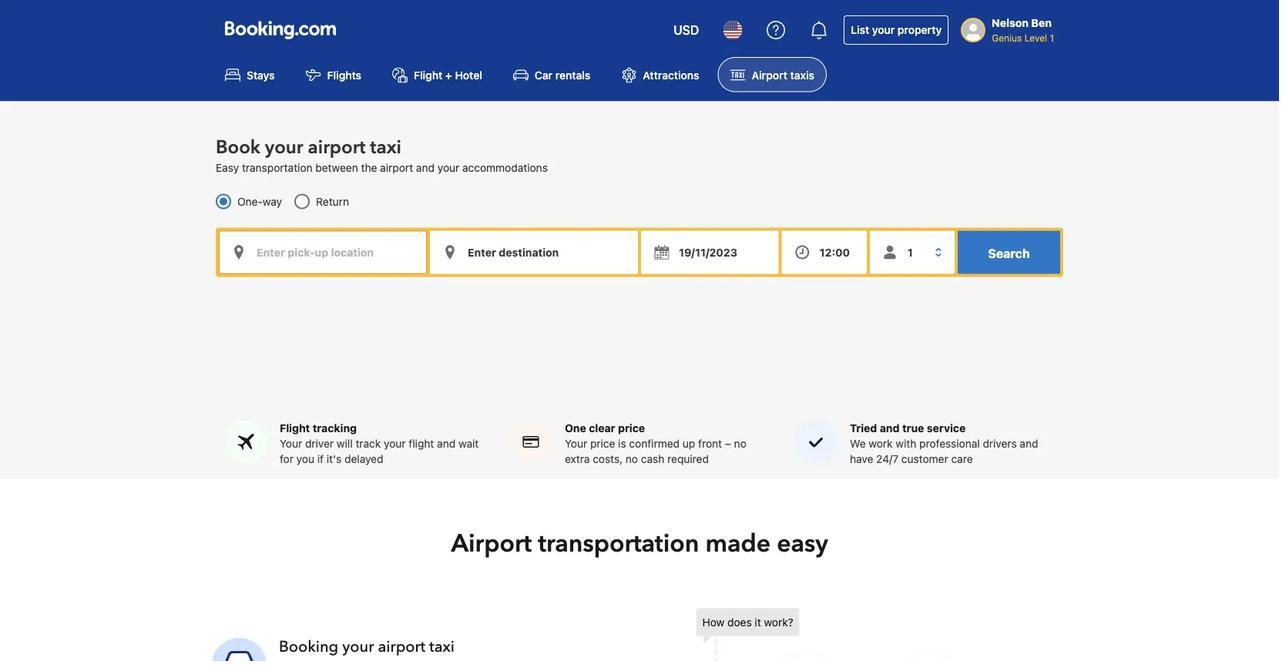 Task type: vqa. For each thing, say whether or not it's contained in the screenshot.
Google IMAGE
no



Task type: describe. For each thing, give the bounding box(es) containing it.
taxis
[[791, 68, 815, 81]]

list
[[851, 24, 870, 36]]

and right drivers at the bottom right of the page
[[1020, 437, 1039, 450]]

confirmed
[[629, 437, 680, 450]]

airport for booking
[[378, 637, 426, 658]]

flight
[[409, 437, 434, 450]]

if
[[317, 453, 324, 465]]

24/7
[[877, 453, 899, 465]]

flight + hotel link
[[380, 57, 495, 92]]

1 horizontal spatial booking airport taxi image
[[696, 609, 1020, 661]]

0 vertical spatial price
[[618, 422, 645, 435]]

and inside the book your airport taxi easy transportation between the airport and your accommodations
[[416, 161, 435, 174]]

front
[[699, 437, 722, 450]]

usd
[[674, 23, 699, 37]]

attractions link
[[609, 57, 712, 92]]

professional
[[920, 437, 980, 450]]

between
[[316, 161, 358, 174]]

service
[[927, 422, 966, 435]]

rentals
[[556, 68, 591, 81]]

1 horizontal spatial no
[[734, 437, 747, 450]]

usd button
[[665, 12, 709, 49]]

nelson ben genius level 1
[[992, 17, 1055, 43]]

+
[[445, 68, 452, 81]]

transportation inside the book your airport taxi easy transportation between the airport and your accommodations
[[242, 161, 313, 174]]

way
[[263, 195, 282, 208]]

booking
[[279, 637, 339, 658]]

will
[[337, 437, 353, 450]]

book
[[216, 135, 260, 160]]

taxi for booking
[[429, 637, 455, 658]]

cash
[[641, 453, 665, 465]]

airport taxis link
[[718, 57, 827, 92]]

airport for book
[[308, 135, 366, 160]]

is
[[618, 437, 626, 450]]

car
[[535, 68, 553, 81]]

19/11/2023
[[679, 246, 738, 258]]

one-
[[237, 195, 263, 208]]

search button
[[958, 231, 1061, 274]]

property
[[898, 24, 942, 36]]

flights
[[327, 68, 362, 81]]

accommodations
[[463, 161, 548, 174]]

made
[[706, 527, 771, 561]]

19/11/2023 button
[[641, 231, 779, 274]]

stays
[[247, 68, 275, 81]]

your for booking
[[342, 637, 374, 658]]

list your property
[[851, 24, 942, 36]]

track
[[356, 437, 381, 450]]

attractions
[[643, 68, 700, 81]]

taxi for book
[[370, 135, 402, 160]]

extra
[[565, 453, 590, 465]]

list your property link
[[844, 15, 949, 45]]

and inside flight tracking your driver will track your flight and wait for you if it's delayed
[[437, 437, 456, 450]]

stays link
[[213, 57, 287, 92]]

0 horizontal spatial booking airport taxi image
[[212, 638, 267, 661]]

search
[[989, 246, 1030, 260]]

how
[[703, 616, 725, 629]]

your inside flight tracking your driver will track your flight and wait for you if it's delayed
[[384, 437, 406, 450]]

one-way
[[237, 195, 282, 208]]

have
[[850, 453, 874, 465]]

12:00 button
[[782, 231, 867, 274]]

flight for flight tracking your driver will track your flight and wait for you if it's delayed
[[280, 422, 310, 435]]

required
[[668, 453, 709, 465]]



Task type: locate. For each thing, give the bounding box(es) containing it.
hotel
[[455, 68, 482, 81]]

0 horizontal spatial airport
[[451, 527, 532, 561]]

airport transportation made easy
[[451, 527, 828, 561]]

level
[[1025, 32, 1048, 43]]

care
[[952, 453, 973, 465]]

airport
[[752, 68, 788, 81], [451, 527, 532, 561]]

and left wait on the left bottom
[[437, 437, 456, 450]]

ben
[[1032, 17, 1052, 29]]

2 vertical spatial airport
[[378, 637, 426, 658]]

customer
[[902, 453, 949, 465]]

0 horizontal spatial price
[[590, 437, 615, 450]]

flight + hotel
[[414, 68, 482, 81]]

it's
[[327, 453, 342, 465]]

1 horizontal spatial price
[[618, 422, 645, 435]]

airport for airport taxis
[[752, 68, 788, 81]]

12:00
[[820, 246, 850, 258]]

0 vertical spatial flight
[[414, 68, 443, 81]]

0 vertical spatial transportation
[[242, 161, 313, 174]]

true
[[903, 422, 925, 435]]

and right the at top
[[416, 161, 435, 174]]

0 horizontal spatial taxi
[[370, 135, 402, 160]]

it
[[755, 616, 761, 629]]

easy
[[216, 161, 239, 174]]

flight for flight + hotel
[[414, 68, 443, 81]]

nelson
[[992, 17, 1029, 29]]

1 horizontal spatial taxi
[[429, 637, 455, 658]]

1 horizontal spatial transportation
[[538, 527, 700, 561]]

your right list
[[873, 24, 895, 36]]

does
[[728, 616, 752, 629]]

your for book
[[265, 135, 303, 160]]

2 your from the left
[[565, 437, 588, 450]]

taxi
[[370, 135, 402, 160], [429, 637, 455, 658]]

1 vertical spatial airport
[[380, 161, 413, 174]]

1 vertical spatial transportation
[[538, 527, 700, 561]]

0 horizontal spatial your
[[280, 437, 302, 450]]

0 horizontal spatial transportation
[[242, 161, 313, 174]]

Enter pick-up location text field
[[219, 231, 427, 274]]

booking airport taxi image
[[696, 609, 1020, 661], [212, 638, 267, 661]]

1 vertical spatial airport
[[451, 527, 532, 561]]

genius
[[992, 32, 1022, 43]]

Enter destination text field
[[430, 231, 638, 274]]

your right track on the bottom
[[384, 437, 406, 450]]

flight left +
[[414, 68, 443, 81]]

one
[[565, 422, 586, 435]]

airport for airport transportation made easy
[[451, 527, 532, 561]]

1 your from the left
[[280, 437, 302, 450]]

1 horizontal spatial your
[[565, 437, 588, 450]]

1 horizontal spatial flight
[[414, 68, 443, 81]]

no right –
[[734, 437, 747, 450]]

wait
[[459, 437, 479, 450]]

flight inside 'link'
[[414, 68, 443, 81]]

flight tracking your driver will track your flight and wait for you if it's delayed
[[280, 422, 479, 465]]

return
[[316, 195, 349, 208]]

booking your airport taxi
[[279, 637, 455, 658]]

–
[[725, 437, 731, 450]]

up
[[683, 437, 696, 450]]

we
[[850, 437, 866, 450]]

the
[[361, 161, 377, 174]]

price
[[618, 422, 645, 435], [590, 437, 615, 450]]

tried and true service we work with professional drivers and have 24/7 customer care
[[850, 422, 1039, 465]]

price down clear
[[590, 437, 615, 450]]

your inside flight tracking your driver will track your flight and wait for you if it's delayed
[[280, 437, 302, 450]]

car rentals
[[535, 68, 591, 81]]

one clear price your price is confirmed up front – no extra costs, no cash required
[[565, 422, 747, 465]]

costs,
[[593, 453, 623, 465]]

airport
[[308, 135, 366, 160], [380, 161, 413, 174], [378, 637, 426, 658]]

how does it work?
[[703, 616, 794, 629]]

no
[[734, 437, 747, 450], [626, 453, 638, 465]]

booking.com online hotel reservations image
[[225, 21, 336, 39]]

work?
[[764, 616, 794, 629]]

0 vertical spatial airport
[[752, 68, 788, 81]]

book your airport taxi easy transportation between the airport and your accommodations
[[216, 135, 548, 174]]

1 vertical spatial price
[[590, 437, 615, 450]]

with
[[896, 437, 917, 450]]

0 horizontal spatial no
[[626, 453, 638, 465]]

flight up 'driver'
[[280, 422, 310, 435]]

airport taxis
[[752, 68, 815, 81]]

delayed
[[345, 453, 384, 465]]

your for list
[[873, 24, 895, 36]]

work
[[869, 437, 893, 450]]

0 horizontal spatial flight
[[280, 422, 310, 435]]

your left the accommodations
[[438, 161, 460, 174]]

your
[[280, 437, 302, 450], [565, 437, 588, 450]]

your right the 'book'
[[265, 135, 303, 160]]

for
[[280, 453, 294, 465]]

flights link
[[293, 57, 374, 92]]

no down is
[[626, 453, 638, 465]]

your right the booking at left
[[342, 637, 374, 658]]

1 horizontal spatial airport
[[752, 68, 788, 81]]

car rentals link
[[501, 57, 603, 92]]

flight
[[414, 68, 443, 81], [280, 422, 310, 435]]

clear
[[589, 422, 616, 435]]

driver
[[305, 437, 334, 450]]

0 vertical spatial airport
[[308, 135, 366, 160]]

flight inside flight tracking your driver will track your flight and wait for you if it's delayed
[[280, 422, 310, 435]]

your up for
[[280, 437, 302, 450]]

tried
[[850, 422, 878, 435]]

your
[[873, 24, 895, 36], [265, 135, 303, 160], [438, 161, 460, 174], [384, 437, 406, 450], [342, 637, 374, 658]]

1 vertical spatial taxi
[[429, 637, 455, 658]]

1 vertical spatial no
[[626, 453, 638, 465]]

1
[[1050, 32, 1055, 43]]

easy
[[777, 527, 828, 561]]

0 vertical spatial no
[[734, 437, 747, 450]]

drivers
[[983, 437, 1017, 450]]

and up work at the bottom
[[880, 422, 900, 435]]

1 vertical spatial flight
[[280, 422, 310, 435]]

price up is
[[618, 422, 645, 435]]

0 vertical spatial taxi
[[370, 135, 402, 160]]

tracking
[[313, 422, 357, 435]]

your inside one clear price your price is confirmed up front – no extra costs, no cash required
[[565, 437, 588, 450]]

you
[[297, 453, 315, 465]]

and
[[416, 161, 435, 174], [880, 422, 900, 435], [437, 437, 456, 450], [1020, 437, 1039, 450]]

taxi inside the book your airport taxi easy transportation between the airport and your accommodations
[[370, 135, 402, 160]]

transportation
[[242, 161, 313, 174], [538, 527, 700, 561]]

your down the one
[[565, 437, 588, 450]]



